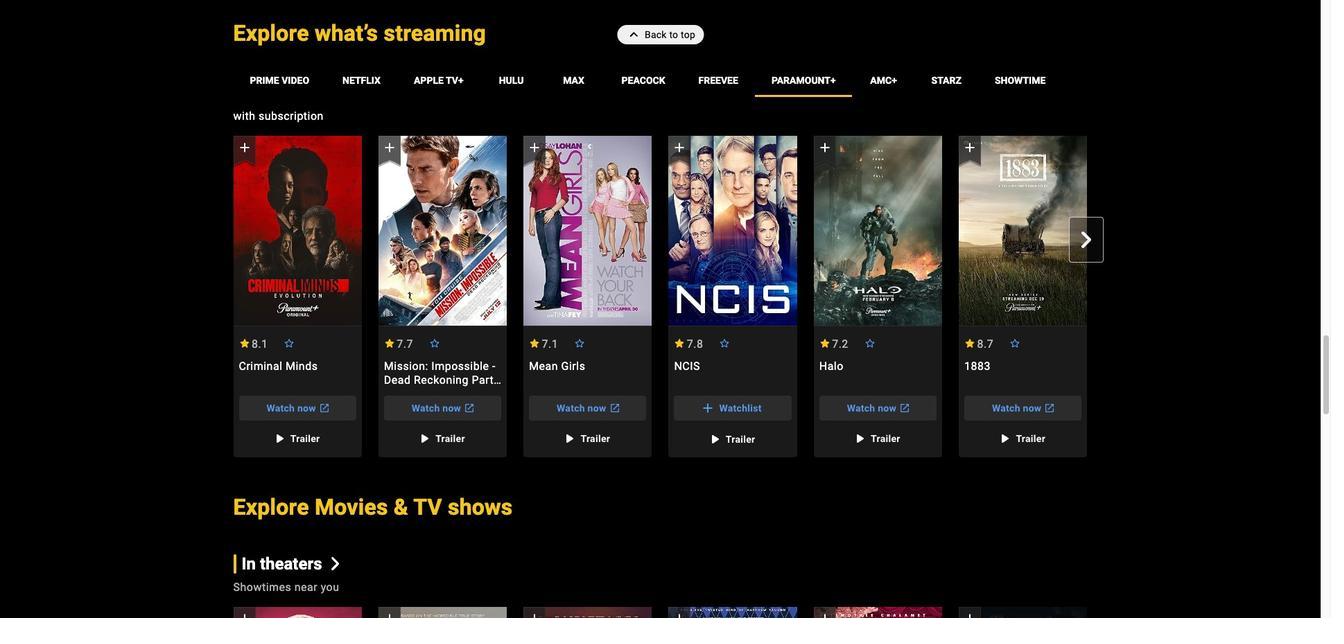 Task type: locate. For each thing, give the bounding box(es) containing it.
now down 1883 link
[[1023, 403, 1042, 414]]

2 star inline image from the left
[[529, 339, 540, 348]]

now down mean girls link
[[588, 403, 607, 414]]

play arrow image down halo link
[[852, 430, 868, 447]]

watch now button for girls
[[529, 396, 647, 421]]

star border inline image for minds
[[284, 339, 295, 348]]

criminal minds link
[[233, 360, 362, 387]]

with
[[233, 110, 256, 123]]

watch now down criminal minds "link"
[[267, 403, 316, 414]]

3 now from the left
[[588, 403, 607, 414]]

play arrow image for mean
[[561, 430, 578, 447]]

2 horizontal spatial launch image
[[1042, 400, 1059, 417]]

watch now button for minds
[[239, 396, 356, 421]]

star inline image for 7.2
[[820, 339, 831, 348]]

2 watch from the left
[[412, 403, 440, 414]]

group containing 7.1
[[524, 136, 652, 457]]

watch down mean girls link
[[557, 403, 585, 414]]

now for minds
[[298, 403, 316, 414]]

add image
[[381, 139, 398, 156], [527, 139, 543, 156], [236, 611, 253, 619], [381, 611, 398, 619], [527, 611, 543, 619], [962, 611, 979, 619]]

1 horizontal spatial mean girls image
[[524, 136, 652, 326]]

dune: part two image
[[524, 608, 652, 619]]

1 launch image from the left
[[461, 400, 478, 417]]

star border inline image right 7.2
[[865, 339, 876, 348]]

0 horizontal spatial mean girls image
[[233, 608, 362, 619]]

0 horizontal spatial star border inline image
[[284, 339, 295, 348]]

1883
[[965, 360, 991, 373]]

8.1
[[252, 337, 268, 351]]

launch image down 1883 link
[[1042, 400, 1059, 417]]

play arrow image down mission: impossible - dead reckoning part one
[[416, 430, 433, 447]]

&
[[394, 494, 409, 521]]

explore
[[233, 20, 309, 47], [233, 494, 309, 521]]

star border inline image right the 7.8
[[719, 339, 731, 348]]

star border inline image right 8.7
[[1010, 339, 1021, 348]]

star border inline image up criminal minds
[[284, 339, 295, 348]]

watch now button down 1883 link
[[965, 396, 1082, 421]]

1 star border inline image from the left
[[574, 339, 585, 348]]

watch for minds
[[267, 403, 295, 414]]

4 star inline image from the left
[[820, 339, 831, 348]]

ncis image
[[669, 136, 797, 326]]

tab list containing prime video
[[233, 64, 1104, 97]]

trailer button down 1883 link
[[990, 426, 1057, 451]]

shows
[[448, 494, 513, 521]]

2 play arrow image from the left
[[416, 430, 433, 447]]

7.1
[[542, 337, 558, 351]]

trailer down halo link
[[871, 433, 901, 444]]

launch image down halo link
[[897, 400, 914, 417]]

4 watch now button from the left
[[820, 396, 937, 421]]

4 watch now from the left
[[847, 403, 897, 414]]

trailer down mean girls link
[[581, 433, 610, 444]]

trailer button for ncis
[[700, 427, 767, 452]]

1 star border inline image from the left
[[284, 339, 295, 348]]

mean girls image
[[524, 136, 652, 326], [233, 608, 362, 619]]

play arrow image down 1883 link
[[997, 430, 1014, 447]]

watch now
[[267, 403, 316, 414], [412, 403, 461, 414], [557, 403, 607, 414], [847, 403, 897, 414], [992, 403, 1042, 414]]

launch image down part
[[461, 400, 478, 417]]

launch image down mean girls link
[[607, 400, 623, 417]]

prime
[[250, 75, 279, 86]]

3 watch now button from the left
[[529, 396, 647, 421]]

trailer down criminal minds "link"
[[290, 433, 320, 444]]

1 now from the left
[[298, 403, 316, 414]]

2 launch image from the left
[[897, 400, 914, 417]]

watch now button
[[239, 396, 356, 421], [384, 396, 502, 421], [529, 396, 647, 421], [820, 396, 937, 421], [965, 396, 1082, 421]]

watch down mission: impossible - dead reckoning part one
[[412, 403, 440, 414]]

explore up in theaters
[[233, 494, 309, 521]]

1 watch now button from the left
[[239, 396, 356, 421]]

the boys in the boat image
[[379, 608, 507, 619]]

5 watch now button from the left
[[965, 396, 1082, 421]]

star inline image left 8.7
[[965, 339, 976, 348]]

watch now button down halo link
[[820, 396, 937, 421]]

3 star border inline image from the left
[[1010, 339, 1021, 348]]

add image
[[236, 139, 253, 156], [672, 139, 688, 156], [817, 139, 833, 156], [962, 139, 979, 156], [700, 400, 717, 417], [672, 611, 688, 619], [817, 611, 833, 619]]

0 horizontal spatial launch image
[[461, 400, 478, 417]]

now down mission: impossible - dead reckoning part one link
[[443, 403, 461, 414]]

add image for the top mean girls image
[[527, 139, 543, 156]]

now
[[298, 403, 316, 414], [443, 403, 461, 414], [588, 403, 607, 414], [878, 403, 897, 414], [1023, 403, 1042, 414]]

1 vertical spatial mean girls image
[[233, 608, 362, 619]]

apple tv+
[[414, 75, 464, 86]]

1883 image
[[959, 136, 1088, 326]]

3 play arrow image from the left
[[561, 430, 578, 447]]

watch now button down criminal minds "link"
[[239, 396, 356, 421]]

1 horizontal spatial launch image
[[897, 400, 914, 417]]

2 star border inline image from the left
[[719, 339, 731, 348]]

trailer button down mission: impossible - dead reckoning part one link
[[409, 426, 476, 451]]

star border inline image for 7.8
[[719, 339, 731, 348]]

5 star inline image from the left
[[965, 339, 976, 348]]

star inline image left 7.2
[[820, 339, 831, 348]]

launch image for impossible
[[461, 400, 478, 417]]

watch down 1883 link
[[992, 403, 1021, 414]]

3 star inline image from the left
[[674, 339, 686, 348]]

showtimes near you
[[233, 581, 340, 595]]

trailer right play arrow icon
[[726, 434, 756, 445]]

1 horizontal spatial star border inline image
[[719, 339, 731, 348]]

1 launch image from the left
[[316, 400, 333, 417]]

2 now from the left
[[443, 403, 461, 414]]

0 horizontal spatial star border inline image
[[574, 339, 585, 348]]

star inline image left the 7.8
[[674, 339, 686, 348]]

reckoning
[[414, 374, 469, 387]]

group containing 8.7
[[959, 136, 1088, 457]]

trailer button down watchlist button
[[700, 427, 767, 452]]

1 play arrow image from the left
[[271, 430, 288, 447]]

trailer button for halo
[[845, 426, 912, 451]]

back to top
[[645, 29, 696, 40]]

1 horizontal spatial star border inline image
[[429, 339, 440, 348]]

trailer for criminal minds
[[290, 433, 320, 444]]

trailer for halo
[[871, 433, 901, 444]]

tab list
[[233, 64, 1104, 97]]

launch image down criminal minds "link"
[[316, 400, 333, 417]]

explore up prime
[[233, 20, 309, 47]]

1 watch from the left
[[267, 403, 295, 414]]

trailer button down mean girls link
[[554, 426, 622, 451]]

2 star border inline image from the left
[[429, 339, 440, 348]]

i.s.s. image
[[959, 608, 1088, 619]]

1 horizontal spatial launch image
[[607, 400, 623, 417]]

halo
[[820, 360, 844, 373]]

trailer button down halo link
[[845, 426, 912, 451]]

launch image
[[461, 400, 478, 417], [607, 400, 623, 417], [1042, 400, 1059, 417]]

2 watch now from the left
[[412, 403, 461, 414]]

dead
[[384, 374, 411, 387]]

5 now from the left
[[1023, 403, 1042, 414]]

add image for criminal minds image
[[236, 139, 253, 156]]

add image for dune: part two image
[[527, 611, 543, 619]]

1 star inline image from the left
[[239, 339, 250, 348]]

trailer for 1883
[[1016, 433, 1046, 444]]

watch now for girls
[[557, 403, 607, 414]]

2 explore from the top
[[233, 494, 309, 521]]

mean girls link
[[524, 360, 652, 387]]

7.2
[[832, 337, 849, 351]]

star inline image left 7.1
[[529, 339, 540, 348]]

to
[[670, 29, 679, 40]]

play arrow image
[[271, 430, 288, 447], [416, 430, 433, 447], [561, 430, 578, 447], [852, 430, 868, 447], [997, 430, 1014, 447]]

star border inline image
[[574, 339, 585, 348], [719, 339, 731, 348], [1010, 339, 1021, 348]]

now down criminal minds "link"
[[298, 403, 316, 414]]

now down halo link
[[878, 403, 897, 414]]

trailer down mission: impossible - dead reckoning part one link
[[436, 433, 465, 444]]

minds
[[286, 360, 318, 373]]

mean girls
[[529, 360, 586, 373]]

trailer button
[[264, 426, 331, 451], [409, 426, 476, 451], [554, 426, 622, 451], [845, 426, 912, 451], [990, 426, 1057, 451], [700, 427, 767, 452]]

impossible
[[432, 360, 489, 373]]

star inline image
[[239, 339, 250, 348], [529, 339, 540, 348], [674, 339, 686, 348], [820, 339, 831, 348], [965, 339, 976, 348]]

watch now down mean girls link
[[557, 403, 607, 414]]

add image for the boys in the boat 'image'
[[381, 611, 398, 619]]

trailer for ncis
[[726, 434, 756, 445]]

2 watch now button from the left
[[384, 396, 502, 421]]

star border inline image
[[284, 339, 295, 348], [429, 339, 440, 348], [865, 339, 876, 348]]

showtimes
[[233, 581, 292, 595]]

trailer
[[290, 433, 320, 444], [436, 433, 465, 444], [581, 433, 610, 444], [871, 433, 901, 444], [1016, 433, 1046, 444], [726, 434, 756, 445]]

add image for the argylle image
[[672, 611, 688, 619]]

star border inline image right 7.7
[[429, 339, 440, 348]]

freevee
[[699, 75, 739, 86]]

watch now for minds
[[267, 403, 316, 414]]

trailer for mission: impossible - dead reckoning part one
[[436, 433, 465, 444]]

2 horizontal spatial star border inline image
[[865, 339, 876, 348]]

2 horizontal spatial star border inline image
[[1010, 339, 1021, 348]]

play arrow image down criminal minds "link"
[[271, 430, 288, 447]]

1 explore from the top
[[233, 20, 309, 47]]

star inline image left 8.1
[[239, 339, 250, 348]]

watch now button down mean girls link
[[529, 396, 647, 421]]

add image inside watchlist button
[[700, 400, 717, 417]]

group
[[217, 136, 1104, 460], [233, 136, 362, 457], [233, 136, 362, 326], [379, 136, 507, 457], [379, 136, 507, 326], [524, 136, 652, 457], [524, 136, 652, 326], [669, 136, 797, 457], [669, 136, 797, 326], [814, 136, 943, 457], [814, 136, 943, 326], [959, 136, 1088, 457], [959, 136, 1088, 326], [233, 608, 362, 619], [379, 608, 507, 619], [524, 608, 652, 619], [669, 608, 797, 619], [814, 608, 943, 619], [959, 608, 1088, 619]]

3 watch now from the left
[[557, 403, 607, 414]]

theaters
[[260, 555, 322, 574]]

trailer down 1883 link
[[1016, 433, 1046, 444]]

watch down criminal minds "link"
[[267, 403, 295, 414]]

watch now down halo link
[[847, 403, 897, 414]]

1 vertical spatial explore
[[233, 494, 309, 521]]

0 vertical spatial explore
[[233, 20, 309, 47]]

3 star border inline image from the left
[[865, 339, 876, 348]]

watch now down mission: impossible - dead reckoning part one
[[412, 403, 461, 414]]

0 horizontal spatial launch image
[[316, 400, 333, 417]]

watch now down 1883 link
[[992, 403, 1042, 414]]

star border inline image up girls
[[574, 339, 585, 348]]

2 launch image from the left
[[607, 400, 623, 417]]

7.8
[[687, 337, 704, 351]]

near
[[295, 581, 318, 595]]

watch down halo link
[[847, 403, 876, 414]]

5 watch now from the left
[[992, 403, 1042, 414]]

play arrow image down mean girls link
[[561, 430, 578, 447]]

group containing 7.7
[[379, 136, 507, 457]]

explore for explore what's streaming
[[233, 20, 309, 47]]

top
[[681, 29, 696, 40]]

trailer button down criminal minds "link"
[[264, 426, 331, 451]]

play arrow image for criminal
[[271, 430, 288, 447]]

star inline image for 7.8
[[674, 339, 686, 348]]

watch
[[267, 403, 295, 414], [412, 403, 440, 414], [557, 403, 585, 414], [847, 403, 876, 414], [992, 403, 1021, 414]]

5 watch from the left
[[992, 403, 1021, 414]]

watch now button down reckoning
[[384, 396, 502, 421]]

launch image
[[316, 400, 333, 417], [897, 400, 914, 417]]

3 watch from the left
[[557, 403, 585, 414]]

1 watch now from the left
[[267, 403, 316, 414]]

add image for 'mission: impossible - dead reckoning part one' image
[[381, 139, 398, 156]]



Task type: describe. For each thing, give the bounding box(es) containing it.
mission: impossible - dead reckoning part one image
[[379, 136, 507, 326]]

add image for the ncis image
[[672, 139, 688, 156]]

what's
[[315, 20, 378, 47]]

criminal minds
[[239, 360, 318, 373]]

wonka image
[[814, 608, 943, 619]]

back
[[645, 29, 667, 40]]

showtime
[[995, 75, 1046, 86]]

chevron right inline image
[[1079, 232, 1095, 248]]

0 vertical spatial mean girls image
[[524, 136, 652, 326]]

trailer button for 1883
[[990, 426, 1057, 451]]

now for impossible
[[443, 403, 461, 414]]

prime video
[[250, 75, 309, 86]]

back to top button
[[617, 25, 704, 44]]

group containing 7.2
[[814, 136, 943, 457]]

watchlist button
[[674, 396, 792, 421]]

tv+
[[446, 75, 464, 86]]

play arrow image
[[707, 431, 723, 448]]

mission: impossible - dead reckoning part one link
[[379, 360, 507, 401]]

add image for wonka image
[[817, 611, 833, 619]]

in theaters
[[242, 555, 322, 574]]

3 launch image from the left
[[1042, 400, 1059, 417]]

now for girls
[[588, 403, 607, 414]]

watchlist
[[720, 403, 762, 414]]

launch image for criminal minds
[[316, 400, 333, 417]]

star border inline image for 7.1
[[574, 339, 585, 348]]

max
[[563, 75, 585, 86]]

in theaters link
[[233, 555, 342, 575]]

mission: impossible - dead reckoning part one
[[384, 360, 496, 401]]

8.7
[[978, 337, 994, 351]]

add image for bottommost mean girls image
[[236, 611, 253, 619]]

starz
[[932, 75, 962, 86]]

expand less image
[[626, 25, 645, 44]]

star inline image for 7.1
[[529, 339, 540, 348]]

explore movies & tv shows
[[233, 494, 513, 521]]

with subscription
[[233, 110, 324, 123]]

launch image for halo
[[897, 400, 914, 417]]

watch now button for impossible
[[384, 396, 502, 421]]

watch now for impossible
[[412, 403, 461, 414]]

movies
[[315, 494, 388, 521]]

mean
[[529, 360, 558, 373]]

1883 link
[[959, 360, 1088, 387]]

-
[[492, 360, 496, 373]]

one
[[384, 387, 405, 401]]

5 play arrow image from the left
[[997, 430, 1014, 447]]

4 now from the left
[[878, 403, 897, 414]]

halo image
[[814, 136, 943, 326]]

star border inline image for impossible
[[429, 339, 440, 348]]

trailer button for mission: impossible - dead reckoning part one
[[409, 426, 476, 451]]

netflix
[[343, 75, 381, 86]]

launch image for girls
[[607, 400, 623, 417]]

ncis link
[[669, 360, 797, 387]]

add image for 1883 'image'
[[962, 139, 979, 156]]

mission:
[[384, 360, 429, 373]]

paramount+
[[772, 75, 836, 86]]

chevron right inline image
[[329, 558, 342, 571]]

tv
[[414, 494, 442, 521]]

star inline image for 8.7
[[965, 339, 976, 348]]

explore for explore movies & tv shows
[[233, 494, 309, 521]]

play arrow image for mission:
[[416, 430, 433, 447]]

criminal minds image
[[233, 136, 362, 326]]

trailer for mean girls
[[581, 433, 610, 444]]

add image for i.s.s. image
[[962, 611, 979, 619]]

amc+
[[871, 75, 897, 86]]

you
[[321, 581, 340, 595]]

7.7
[[397, 337, 413, 351]]

part
[[472, 374, 494, 387]]

star border inline image for 8.7
[[1010, 339, 1021, 348]]

4 play arrow image from the left
[[852, 430, 868, 447]]

criminal
[[239, 360, 283, 373]]

4 watch from the left
[[847, 403, 876, 414]]

group containing 7.8
[[669, 136, 797, 457]]

trailer button for criminal minds
[[264, 426, 331, 451]]

ncis
[[674, 360, 701, 373]]

argylle image
[[669, 608, 797, 619]]

subscription
[[259, 110, 324, 123]]

star inline image for 8.1
[[239, 339, 250, 348]]

streaming
[[384, 20, 486, 47]]

halo link
[[814, 360, 943, 387]]

star inline image
[[384, 339, 395, 348]]

girls
[[561, 360, 586, 373]]

add image for halo image
[[817, 139, 833, 156]]

in
[[242, 555, 256, 574]]

explore what's streaming
[[233, 20, 486, 47]]

trailer button for mean girls
[[554, 426, 622, 451]]

watch for impossible
[[412, 403, 440, 414]]

peacock
[[622, 75, 666, 86]]

hulu
[[499, 75, 524, 86]]

watch for girls
[[557, 403, 585, 414]]

video
[[282, 75, 309, 86]]

apple
[[414, 75, 444, 86]]



Task type: vqa. For each thing, say whether or not it's contained in the screenshot.


